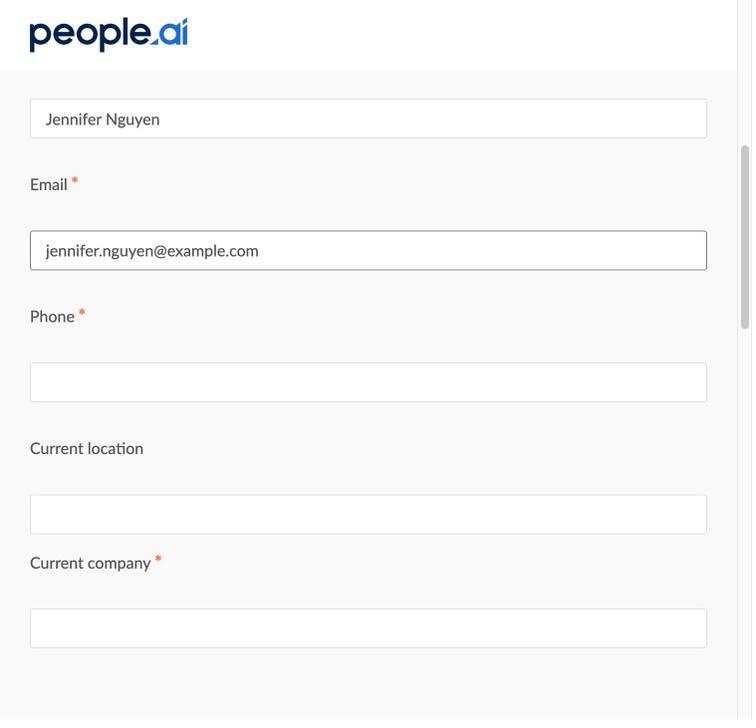 Task type: locate. For each thing, give the bounding box(es) containing it.
None text field
[[30, 99, 707, 139], [30, 494, 707, 534], [30, 609, 707, 649], [30, 99, 707, 139], [30, 494, 707, 534], [30, 609, 707, 649]]

None email field
[[30, 231, 707, 270]]

None text field
[[30, 363, 707, 402]]

people.ai logo image
[[30, 17, 187, 52]]



Task type: vqa. For each thing, say whether or not it's contained in the screenshot.
People.ai logo
yes



